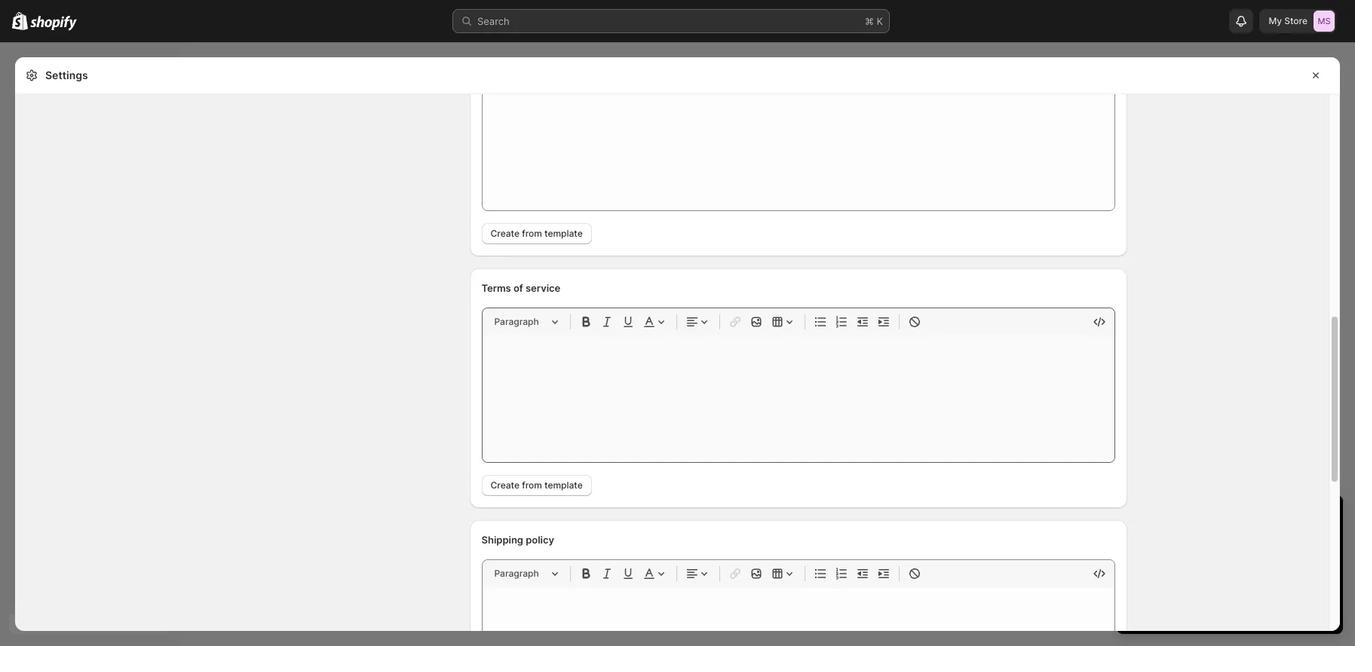 Task type: describe. For each thing, give the bounding box(es) containing it.
k
[[877, 15, 883, 27]]

shipping
[[481, 534, 523, 546]]

in
[[1211, 509, 1224, 527]]

0 horizontal spatial shopify image
[[12, 12, 28, 30]]

⌘ k
[[865, 15, 883, 27]]

my store
[[1269, 15, 1308, 26]]

2 paragraph from the top
[[494, 568, 539, 579]]

left
[[1184, 509, 1207, 527]]

terms of service
[[481, 282, 560, 294]]

1 template from the top
[[544, 228, 583, 239]]

1 paragraph from the top
[[494, 316, 539, 327]]

1 horizontal spatial shopify image
[[30, 16, 77, 31]]

create for 2nd create from template button from the bottom
[[491, 228, 520, 239]]

from for first create from template button from the bottom
[[522, 480, 542, 491]]

days
[[1146, 509, 1180, 527]]

terms
[[481, 282, 511, 294]]

2 template from the top
[[544, 480, 583, 491]]

my store image
[[1314, 11, 1335, 32]]

my
[[1269, 15, 1282, 26]]

settings dialog
[[15, 17, 1340, 646]]

from for 2nd create from template button from the bottom
[[522, 228, 542, 239]]

shipping policy
[[481, 534, 554, 546]]

create from template for first create from template button from the bottom
[[491, 480, 583, 491]]



Task type: locate. For each thing, give the bounding box(es) containing it.
paragraph down of
[[494, 316, 539, 327]]

from up service
[[522, 228, 542, 239]]

template
[[544, 228, 583, 239], [544, 480, 583, 491]]

create from template button
[[481, 223, 592, 244], [481, 475, 592, 496]]

0 vertical spatial from
[[522, 228, 542, 239]]

1 vertical spatial create
[[491, 480, 520, 491]]

2 create from template button from the top
[[481, 475, 592, 496]]

1 vertical spatial paragraph
[[494, 568, 539, 579]]

1 vertical spatial from
[[522, 480, 542, 491]]

paragraph button down shipping policy at bottom
[[488, 565, 564, 583]]

create from template
[[491, 228, 583, 239], [491, 480, 583, 491]]

create from template button up service
[[481, 223, 592, 244]]

1 create from template button from the top
[[481, 223, 592, 244]]

template up service
[[544, 228, 583, 239]]

policy
[[526, 534, 554, 546]]

of
[[513, 282, 523, 294]]

3 days left in your trial button
[[1117, 495, 1343, 527]]

service
[[526, 282, 560, 294]]

2 create from the top
[[491, 480, 520, 491]]

from
[[522, 228, 542, 239], [522, 480, 542, 491]]

0 vertical spatial create from template button
[[481, 223, 592, 244]]

1 vertical spatial paragraph button
[[488, 565, 564, 583]]

1 vertical spatial create from template
[[491, 480, 583, 491]]

1 create from the top
[[491, 228, 520, 239]]

paragraph button down terms of service
[[488, 313, 564, 331]]

1 paragraph button from the top
[[488, 313, 564, 331]]

2 paragraph button from the top
[[488, 565, 564, 583]]

your
[[1228, 509, 1259, 527]]

3
[[1132, 509, 1141, 527]]

3 days left in your trial element
[[1117, 535, 1343, 634]]

0 vertical spatial paragraph button
[[488, 313, 564, 331]]

template up policy
[[544, 480, 583, 491]]

create from template button up policy
[[481, 475, 592, 496]]

from up policy
[[522, 480, 542, 491]]

create from template up policy
[[491, 480, 583, 491]]

dialog
[[1346, 57, 1355, 641]]

2 from from the top
[[522, 480, 542, 491]]

3 days left in your trial
[[1132, 509, 1290, 527]]

1 create from template from the top
[[491, 228, 583, 239]]

create from template for 2nd create from template button from the bottom
[[491, 228, 583, 239]]

create for first create from template button from the bottom
[[491, 480, 520, 491]]

trial
[[1264, 509, 1290, 527]]

0 vertical spatial create from template
[[491, 228, 583, 239]]

1 vertical spatial create from template button
[[481, 475, 592, 496]]

1 vertical spatial template
[[544, 480, 583, 491]]

0 vertical spatial create
[[491, 228, 520, 239]]

store
[[1284, 15, 1308, 26]]

paragraph down shipping policy at bottom
[[494, 568, 539, 579]]

create up terms
[[491, 228, 520, 239]]

⌘
[[865, 15, 874, 27]]

paragraph button
[[488, 313, 564, 331], [488, 565, 564, 583]]

create
[[491, 228, 520, 239], [491, 480, 520, 491]]

0 vertical spatial template
[[544, 228, 583, 239]]

search
[[477, 15, 510, 27]]

1 from from the top
[[522, 228, 542, 239]]

paragraph
[[494, 316, 539, 327], [494, 568, 539, 579]]

2 create from template from the top
[[491, 480, 583, 491]]

shopify image
[[12, 12, 28, 30], [30, 16, 77, 31]]

settings
[[45, 69, 88, 81]]

create up shipping
[[491, 480, 520, 491]]

0 vertical spatial paragraph
[[494, 316, 539, 327]]

create from template up service
[[491, 228, 583, 239]]



Task type: vqa. For each thing, say whether or not it's contained in the screenshot.
text box
no



